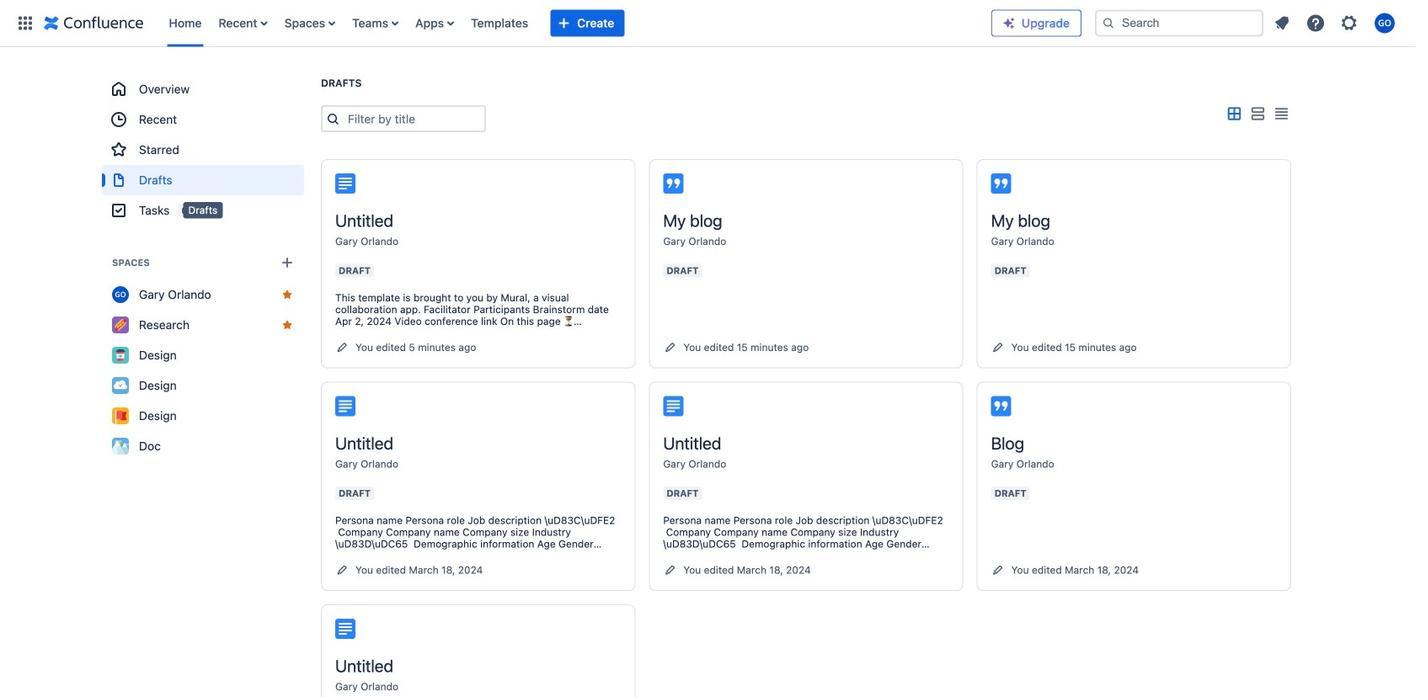 Task type: vqa. For each thing, say whether or not it's contained in the screenshot.
text box
no



Task type: describe. For each thing, give the bounding box(es) containing it.
unstar this space image
[[281, 318, 294, 332]]

Filter by title field
[[343, 107, 484, 131]]

1 vertical spatial page image
[[663, 396, 683, 417]]

list image
[[1248, 104, 1268, 124]]

2 vertical spatial page image
[[335, 619, 356, 639]]

list for premium icon
[[1267, 8, 1405, 38]]

create a space image
[[277, 253, 297, 273]]

search image
[[1102, 16, 1115, 30]]

your profile and preferences image
[[1375, 13, 1395, 33]]

page image
[[335, 396, 356, 417]]

settings icon image
[[1339, 13, 1360, 33]]

0 vertical spatial page image
[[335, 174, 356, 194]]

2 blog image from the top
[[991, 396, 1011, 417]]

premium image
[[1002, 16, 1016, 30]]



Task type: locate. For each thing, give the bounding box(es) containing it.
global element
[[10, 0, 992, 47]]

1 blog image from the top
[[991, 174, 1011, 194]]

notification icon image
[[1272, 13, 1292, 33]]

blog image
[[991, 174, 1011, 194], [991, 396, 1011, 417]]

help icon image
[[1306, 13, 1326, 33]]

unstar this space image
[[281, 288, 294, 302]]

0 vertical spatial blog image
[[991, 174, 1011, 194]]

0 horizontal spatial list
[[160, 0, 992, 47]]

cards image
[[1224, 104, 1244, 124]]

group
[[102, 74, 304, 226]]

None search field
[[1095, 10, 1264, 37]]

1 vertical spatial blog image
[[991, 396, 1011, 417]]

banner
[[0, 0, 1415, 47]]

appswitcher icon image
[[15, 13, 35, 33]]

confluence image
[[44, 13, 144, 33], [44, 13, 144, 33]]

1 horizontal spatial list
[[1267, 8, 1405, 38]]

list
[[160, 0, 992, 47], [1267, 8, 1405, 38]]

blog image
[[663, 174, 683, 194]]

list for appswitcher icon
[[160, 0, 992, 47]]

Search field
[[1095, 10, 1264, 37]]

page image
[[335, 174, 356, 194], [663, 396, 683, 417], [335, 619, 356, 639]]

compact list image
[[1271, 104, 1291, 124]]



